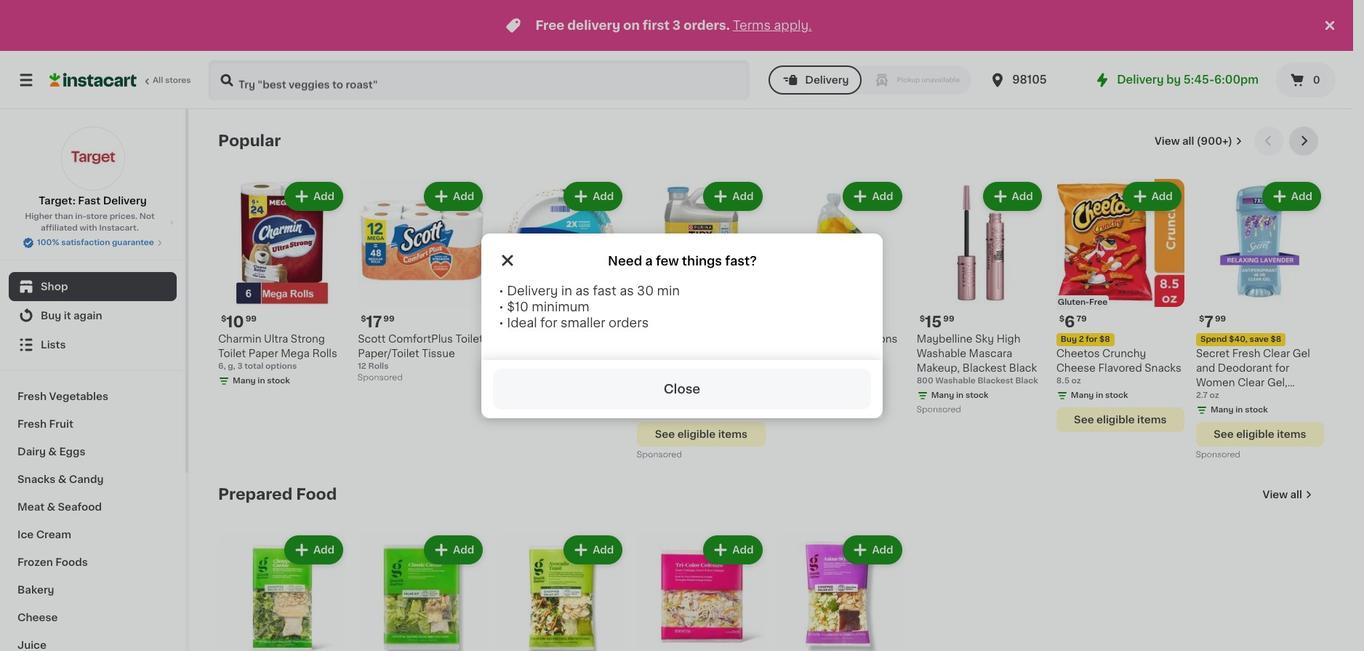 Task type: locate. For each thing, give the bounding box(es) containing it.
items down flavored
[[1138, 415, 1167, 425]]

5 $ from the left
[[920, 315, 925, 323]]

fresh inside secret fresh clear gel and deodorant for women clear gel, refreshing lavender
[[1233, 349, 1261, 359]]

many for 10
[[233, 377, 256, 385]]

$ inside $ 14
[[641, 315, 646, 323]]

see eligible items down close button
[[655, 429, 748, 440]]

stock down options
[[267, 377, 290, 385]]

0 horizontal spatial buy
[[41, 311, 61, 321]]

2 horizontal spatial for
[[1276, 363, 1290, 373]]

product group containing 7
[[1197, 179, 1325, 463]]

fresh fruit
[[17, 419, 73, 429]]

0 horizontal spatial 8.5
[[596, 334, 612, 344]]

buy for buy 2 for $8
[[1061, 336, 1078, 344]]

0 vertical spatial item carousel region
[[218, 127, 1325, 469]]

things
[[682, 255, 723, 267]]

8.5
[[596, 334, 612, 344], [1057, 377, 1070, 385]]

scott
[[358, 334, 386, 344]]

0 vertical spatial oz
[[790, 348, 799, 356]]

in down the good & gather lemons 32 oz
[[817, 362, 824, 370]]

for up gel,
[[1276, 363, 1290, 373]]

need a few things fast?
[[608, 255, 757, 267]]

0 horizontal spatial view
[[1155, 136, 1181, 146]]

many in stock down total
[[233, 377, 290, 385]]

mascara
[[970, 349, 1013, 359]]

see eligible items down flavored
[[1075, 415, 1167, 425]]

as left 30 on the left top of the page
[[620, 285, 634, 296]]

on
[[624, 20, 640, 31]]

0 horizontal spatial cheese
[[17, 613, 58, 623]]

fresh up deodorant
[[1233, 349, 1261, 359]]

for
[[541, 317, 558, 329], [1087, 336, 1098, 344], [1276, 363, 1290, 373]]

$ inside $ 5 99
[[501, 315, 506, 323]]

1 vertical spatial black
[[1016, 377, 1039, 385]]

1 vertical spatial washable
[[936, 377, 976, 385]]

strong
[[291, 334, 325, 344]]

items down lavender at the right bottom of the page
[[1278, 429, 1307, 440]]

0 vertical spatial all
[[1183, 136, 1195, 146]]

$8 right save
[[1272, 336, 1282, 344]]

$ 15 99
[[920, 314, 955, 330]]

0 vertical spatial free
[[536, 20, 565, 31]]

paper inside charmin ultra strong toilet paper mega rolls 6, g, 3 total options
[[249, 349, 278, 359]]

$ for 6
[[1060, 315, 1065, 323]]

item carousel region
[[218, 127, 1325, 469], [218, 480, 1325, 651]]

paper
[[526, 334, 556, 344], [249, 349, 278, 359]]

1 vertical spatial rolls
[[369, 362, 389, 370]]

2 vertical spatial oz
[[1210, 392, 1220, 400]]

10
[[227, 314, 244, 330]]

$6.49 element
[[777, 313, 906, 332]]

target: fast delivery logo image
[[61, 127, 125, 191]]

& left candy
[[58, 474, 66, 485]]

$ inside $ 6 79
[[1060, 315, 1065, 323]]

2 item carousel region from the top
[[218, 480, 1325, 651]]

100% satisfaction guarantee button
[[23, 234, 163, 249]]

1 vertical spatial item carousel region
[[218, 480, 1325, 651]]

all
[[1183, 136, 1195, 146], [1291, 490, 1303, 500]]

toilet
[[456, 334, 484, 344], [218, 349, 246, 359]]

fresh vegetables link
[[9, 383, 177, 410]]

$ for 15
[[920, 315, 925, 323]]

cheetos
[[1057, 349, 1101, 359]]

99 right 7
[[1216, 315, 1227, 323]]

None search field
[[208, 60, 750, 100]]

1 horizontal spatial see eligible items button
[[1057, 408, 1185, 432]]

sky
[[976, 334, 995, 344]]

many down springs
[[652, 406, 675, 414]]

dixie
[[498, 334, 524, 344]]

washable
[[917, 349, 967, 359], [936, 377, 976, 385]]

in up minimum
[[562, 285, 573, 296]]

$8 right 2
[[1100, 336, 1111, 344]]

charmin ultra strong toilet paper mega rolls 6, g, 3 total options
[[218, 334, 337, 370]]

many in stock down makeup, at right
[[932, 392, 989, 400]]

product group containing 17
[[358, 179, 486, 386]]

0 horizontal spatial snacks
[[17, 474, 56, 485]]

99 right 15
[[944, 315, 955, 323]]

paper up total
[[249, 349, 278, 359]]

maybelline sky high washable mascara makeup, blackest black 800 washable blackest black
[[917, 334, 1039, 385]]

cheese
[[1057, 363, 1096, 373], [17, 613, 58, 623]]

buy inside item carousel region
[[1061, 336, 1078, 344]]

2 99 from the left
[[384, 315, 395, 323]]

99 for 10
[[246, 315, 257, 323]]

purina
[[638, 349, 670, 359]]

for inside • delivery in as fast as 30 min • $10 minimum • ideal for smaller orders
[[541, 317, 558, 329]]

4 99 from the left
[[944, 315, 955, 323]]

0 horizontal spatial as
[[576, 285, 590, 296]]

rolls inside scott comfortplus toilet paper/toilet tissue 12 rolls
[[369, 362, 389, 370]]

foods
[[55, 557, 88, 568]]

99 inside $ 5 99
[[518, 315, 529, 323]]

0 horizontal spatial eligible
[[678, 429, 716, 440]]

1 $8 from the left
[[1100, 336, 1111, 344]]

snacks & candy
[[17, 474, 104, 485]]

1 horizontal spatial see eligible items
[[1075, 415, 1167, 425]]

1 vertical spatial paper
[[249, 349, 278, 359]]

1 vertical spatial toilet
[[218, 349, 246, 359]]

0 vertical spatial fresh
[[1233, 349, 1261, 359]]

0 vertical spatial 8.5
[[596, 334, 612, 344]]

0 horizontal spatial free
[[536, 20, 565, 31]]

800
[[917, 377, 934, 385]]

3 right g,
[[237, 362, 243, 370]]

toilet left dixie
[[456, 334, 484, 344]]

washable down makeup, at right
[[936, 377, 976, 385]]

cheese down bakery
[[17, 613, 58, 623]]

rolls down paper/toilet
[[369, 362, 389, 370]]

3 99 from the left
[[518, 315, 529, 323]]

paper up lunch/dinner
[[526, 334, 556, 344]]

• left 5
[[499, 317, 504, 329]]

0 horizontal spatial $8
[[1100, 336, 1111, 344]]

terms apply. link
[[733, 20, 812, 31]]

item carousel region containing popular
[[218, 127, 1325, 469]]

rolls inside charmin ultra strong toilet paper mega rolls 6, g, 3 total options
[[312, 349, 337, 359]]

see down cheetos crunchy cheese flavored snacks 8.5 oz
[[1075, 415, 1095, 425]]

charmin
[[218, 334, 262, 344]]

• left $10
[[499, 301, 504, 313]]

2 vertical spatial for
[[1276, 363, 1290, 373]]

3 $ from the left
[[501, 315, 506, 323]]

1 horizontal spatial as
[[620, 285, 634, 296]]

many down 800 at the bottom right
[[932, 392, 955, 400]]

snacks
[[1145, 363, 1182, 373], [17, 474, 56, 485]]

many in stock for 14
[[652, 406, 710, 414]]

clear inside purina tidy cats clumping multi cat litter, glade clear springs
[[703, 378, 730, 388]]

0 horizontal spatial rolls
[[312, 349, 337, 359]]

many in stock for 10
[[233, 377, 290, 385]]

0 horizontal spatial paper
[[249, 349, 278, 359]]

product group containing 14
[[638, 179, 766, 463]]

see for buy 2 for $8
[[1075, 415, 1095, 425]]

delivery up $10
[[507, 285, 558, 296]]

than
[[55, 212, 73, 220]]

99 inside $ 7 99
[[1216, 315, 1227, 323]]

5 99 from the left
[[1216, 315, 1227, 323]]

in for 14
[[677, 406, 685, 414]]

eligible for spend $40, save $8
[[1237, 429, 1275, 440]]

1 horizontal spatial items
[[1138, 415, 1167, 425]]

eligible down flavored
[[1097, 415, 1135, 425]]

as left fast
[[576, 285, 590, 296]]

free delivery on first 3 orders. terms apply.
[[536, 20, 812, 31]]

0 horizontal spatial toilet
[[218, 349, 246, 359]]

30
[[637, 285, 654, 296]]

$ inside $ 17 99
[[361, 315, 366, 323]]

2 $ from the left
[[361, 315, 366, 323]]

see eligible items button for buy 2 for $8
[[1057, 408, 1185, 432]]

fresh up dairy
[[17, 419, 47, 429]]

2 horizontal spatial see
[[1215, 429, 1235, 440]]

clear for 14
[[703, 378, 730, 388]]

items
[[1138, 415, 1167, 425], [719, 429, 748, 440], [1278, 429, 1307, 440]]

1 horizontal spatial rolls
[[369, 362, 389, 370]]

& left eggs
[[48, 447, 57, 457]]

& right good
[[809, 334, 817, 344]]

0 horizontal spatial see eligible items button
[[638, 422, 766, 447]]

0 horizontal spatial all
[[1183, 136, 1195, 146]]

• up $ 5 99
[[499, 285, 504, 296]]

99 for 15
[[944, 315, 955, 323]]

2 horizontal spatial see eligible items button
[[1197, 422, 1325, 447]]

1 vertical spatial oz
[[1072, 377, 1082, 385]]

see eligible items button down close button
[[638, 422, 766, 447]]

items for 14
[[719, 429, 748, 440]]

many down total
[[233, 377, 256, 385]]

in down flavored
[[1097, 392, 1104, 400]]

3 inside 'limited time offer' region
[[673, 20, 681, 31]]

1 item carousel region from the top
[[218, 127, 1325, 469]]

$ inside $ 7 99
[[1200, 315, 1205, 323]]

cheese down cheetos
[[1057, 363, 1096, 373]]

litter,
[[638, 378, 667, 388]]

prepared food
[[218, 487, 337, 502]]

$ 7 99
[[1200, 314, 1227, 330]]

0 horizontal spatial oz
[[790, 348, 799, 356]]

shop link
[[9, 272, 177, 301]]

oz inside cheetos crunchy cheese flavored snacks 8.5 oz
[[1072, 377, 1082, 385]]

eligible
[[1097, 415, 1135, 425], [678, 429, 716, 440], [1237, 429, 1275, 440]]

6 $ from the left
[[1060, 315, 1065, 323]]

in down total
[[258, 377, 265, 385]]

see for spend $40, save $8
[[1215, 429, 1235, 440]]

$ for 17
[[361, 315, 366, 323]]

99 inside $ 17 99
[[384, 315, 395, 323]]

product group containing 5
[[498, 179, 626, 405]]

0 vertical spatial snacks
[[1145, 363, 1182, 373]]

3
[[673, 20, 681, 31], [237, 362, 243, 370]]

springs
[[638, 392, 676, 402]]

many in stock for spend $40, save $8
[[1211, 406, 1269, 414]]

1 as from the left
[[576, 285, 590, 296]]

0 horizontal spatial 3
[[237, 362, 243, 370]]

0 horizontal spatial see eligible items
[[655, 429, 748, 440]]

& for good
[[809, 334, 817, 344]]

1 vertical spatial 3
[[237, 362, 243, 370]]

3 inside charmin ultra strong toilet paper mega rolls 6, g, 3 total options
[[237, 362, 243, 370]]

$ left ideal
[[501, 315, 506, 323]]

snacks down dairy
[[17, 474, 56, 485]]

lunch/dinner
[[523, 349, 592, 359]]

1 horizontal spatial 3
[[673, 20, 681, 31]]

7
[[1205, 314, 1214, 330]]

clear down save
[[1264, 349, 1291, 359]]

$ up maybelline
[[920, 315, 925, 323]]

buy left it
[[41, 311, 61, 321]]

$10
[[507, 301, 529, 313]]

orders.
[[684, 20, 730, 31]]

in down close
[[677, 406, 685, 414]]

0 vertical spatial 3
[[673, 20, 681, 31]]

prepared
[[218, 487, 293, 502]]

1 vertical spatial fresh
[[17, 391, 47, 402]]

bakery link
[[9, 576, 177, 604]]

1 horizontal spatial eligible
[[1097, 415, 1135, 425]]

oz right the 2.7 at the right bottom of page
[[1210, 392, 1220, 400]]

5:45-
[[1184, 74, 1215, 85]]

cats
[[697, 349, 721, 359]]

1 horizontal spatial 8.5
[[1057, 377, 1070, 385]]

spend
[[1201, 336, 1228, 344]]

$40,
[[1230, 336, 1249, 344]]

eligible for buy 2 for $8
[[1097, 415, 1135, 425]]

99 right 5
[[518, 315, 529, 323]]

2.7 oz
[[1197, 392, 1220, 400]]

1 horizontal spatial paper
[[526, 334, 556, 344]]

many for buy 2 for $8
[[1072, 392, 1095, 400]]

0 vertical spatial for
[[541, 317, 558, 329]]

1 vertical spatial 8.5
[[1057, 377, 1070, 385]]

frozen foods link
[[9, 549, 177, 576]]

toilet up g,
[[218, 349, 246, 359]]

1 vertical spatial view
[[1264, 490, 1289, 500]]

$ up scott at left bottom
[[361, 315, 366, 323]]

eligible down close button
[[678, 429, 716, 440]]

delivery down apply.
[[806, 75, 849, 85]]

eligible down lavender at the right bottom of the page
[[1237, 429, 1275, 440]]

fresh up fresh fruit
[[17, 391, 47, 402]]

0 horizontal spatial items
[[719, 429, 748, 440]]

99 inside the $ 10 99
[[246, 315, 257, 323]]

2 vertical spatial •
[[499, 317, 504, 329]]

many in stock down the good & gather lemons 32 oz
[[792, 362, 849, 370]]

many
[[792, 362, 815, 370], [233, 377, 256, 385], [932, 392, 955, 400], [1072, 392, 1095, 400], [652, 406, 675, 414], [1211, 406, 1234, 414]]

1 horizontal spatial cheese
[[1057, 363, 1096, 373]]

buy
[[41, 311, 61, 321], [1061, 336, 1078, 344]]

1 vertical spatial free
[[1090, 298, 1108, 306]]

1 • from the top
[[499, 285, 504, 296]]

1 horizontal spatial snacks
[[1145, 363, 1182, 373]]

see eligible items button down lavender at the right bottom of the page
[[1197, 422, 1325, 447]]

& for snacks
[[58, 474, 66, 485]]

1 horizontal spatial oz
[[1072, 377, 1082, 385]]

99 right 17
[[384, 315, 395, 323]]

stock down lavender at the right bottom of the page
[[1246, 406, 1269, 414]]

delivery inside • delivery in as fast as 30 min • $10 minimum • ideal for smaller orders
[[507, 285, 558, 296]]

$ inside the $ 10 99
[[221, 315, 227, 323]]

$ left 79
[[1060, 315, 1065, 323]]

stock for buy 2 for $8
[[1106, 392, 1129, 400]]

3 • from the top
[[499, 317, 504, 329]]

99 inside $ 15 99
[[944, 315, 955, 323]]

oz inside the good & gather lemons 32 oz
[[790, 348, 799, 356]]

99 right 10
[[246, 315, 257, 323]]

as
[[576, 285, 590, 296], [620, 285, 634, 296]]

0 vertical spatial cheese
[[1057, 363, 1096, 373]]

product group
[[218, 179, 346, 390], [358, 179, 486, 386], [498, 179, 626, 405], [638, 179, 766, 463], [777, 179, 906, 376], [917, 179, 1045, 418], [1057, 179, 1185, 432], [1197, 179, 1325, 463], [218, 533, 346, 651], [358, 533, 486, 651], [498, 533, 626, 651], [638, 533, 766, 651], [777, 533, 906, 651]]

1 vertical spatial cheese
[[17, 613, 58, 623]]

see eligible items button down flavored
[[1057, 408, 1185, 432]]

1 vertical spatial buy
[[1061, 336, 1078, 344]]

vegetables
[[49, 391, 108, 402]]

buy left 2
[[1061, 336, 1078, 344]]

purina tidy cats clumping multi cat litter, glade clear springs
[[638, 349, 736, 402]]

eggs
[[59, 447, 85, 457]]

0 vertical spatial •
[[499, 285, 504, 296]]

many down cheetos
[[1072, 392, 1095, 400]]

0 horizontal spatial see
[[655, 429, 675, 440]]

washable down maybelline
[[917, 349, 967, 359]]

many in stock down flavored
[[1072, 392, 1129, 400]]

$ for 5
[[501, 315, 506, 323]]

0 horizontal spatial for
[[541, 317, 558, 329]]

delivery up prices.
[[103, 196, 147, 206]]

many down refreshing
[[1211, 406, 1234, 414]]

8.5 inside cheetos crunchy cheese flavored snacks 8.5 oz
[[1057, 377, 1070, 385]]

1 horizontal spatial buy
[[1061, 336, 1078, 344]]

frozen
[[17, 557, 53, 568]]

1 horizontal spatial free
[[1090, 298, 1108, 306]]

& right meat
[[47, 502, 55, 512]]

1 vertical spatial snacks
[[17, 474, 56, 485]]

snacks & candy link
[[9, 466, 177, 493]]

many in stock down refreshing
[[1211, 406, 1269, 414]]

in for 15
[[957, 392, 964, 400]]

2 horizontal spatial items
[[1278, 429, 1307, 440]]

product group containing 6
[[1057, 179, 1185, 432]]

view all (900+) link
[[1155, 134, 1243, 148]]

2
[[1080, 336, 1085, 344]]

1 $ from the left
[[221, 315, 227, 323]]

8.5 inside dixie paper plates, 8.5 inch lunch/dinner plate (design may vary)
[[596, 334, 612, 344]]

1 horizontal spatial all
[[1291, 490, 1303, 500]]

g,
[[228, 362, 236, 370]]

2 horizontal spatial oz
[[1210, 392, 1220, 400]]

all stores link
[[49, 60, 192, 100]]

in for spend $40, save $8
[[1236, 406, 1244, 414]]

$ up the spend
[[1200, 315, 1205, 323]]

for right 2
[[1087, 336, 1098, 344]]

2 horizontal spatial eligible
[[1237, 429, 1275, 440]]

clear down deodorant
[[1239, 378, 1266, 388]]

view for view all (900+)
[[1155, 136, 1181, 146]]

8.5 down cheetos
[[1057, 377, 1070, 385]]

snacks inside cheetos crunchy cheese flavored snacks 8.5 oz
[[1145, 363, 1182, 373]]

stock down close
[[687, 406, 710, 414]]

2 $8 from the left
[[1272, 336, 1282, 344]]

add button
[[286, 183, 342, 210], [426, 183, 482, 210], [565, 183, 622, 210], [705, 183, 761, 210], [845, 183, 901, 210], [985, 183, 1041, 210], [1125, 183, 1181, 210], [1264, 183, 1321, 210], [286, 537, 342, 563], [426, 537, 482, 563], [565, 537, 622, 563], [705, 537, 761, 563], [845, 537, 901, 563]]

1 99 from the left
[[246, 315, 257, 323]]

3 right first
[[673, 20, 681, 31]]

many in stock down close
[[652, 406, 710, 414]]

many in stock
[[792, 362, 849, 370], [233, 377, 290, 385], [932, 392, 989, 400], [1072, 392, 1129, 400], [652, 406, 710, 414], [1211, 406, 1269, 414]]

•
[[499, 285, 504, 296], [499, 301, 504, 313], [499, 317, 504, 329]]

all for view all (900+)
[[1183, 136, 1195, 146]]

2 vertical spatial fresh
[[17, 419, 47, 429]]

4 $ from the left
[[641, 315, 646, 323]]

guarantee
[[112, 239, 154, 247]]

1 horizontal spatial view
[[1264, 490, 1289, 500]]

delivery left by
[[1118, 74, 1165, 85]]

& inside the good & gather lemons 32 oz
[[809, 334, 817, 344]]

in down refreshing
[[1236, 406, 1244, 414]]

delivery by 5:45-6:00pm
[[1118, 74, 1259, 85]]

99 for 17
[[384, 315, 395, 323]]

0 vertical spatial paper
[[526, 334, 556, 344]]

see down refreshing
[[1215, 429, 1235, 440]]

snacks down crunchy at right
[[1145, 363, 1182, 373]]

store
[[86, 212, 108, 220]]

$ down 30 on the left top of the page
[[641, 315, 646, 323]]

1 vertical spatial all
[[1291, 490, 1303, 500]]

rolls for mega
[[312, 349, 337, 359]]

toilet inside scott comfortplus toilet paper/toilet tissue 12 rolls
[[456, 334, 484, 344]]

0 vertical spatial toilet
[[456, 334, 484, 344]]

stock down "maybelline sky high washable mascara makeup, blackest black 800 washable blackest black"
[[966, 392, 989, 400]]

higher
[[25, 212, 53, 220]]

many in stock for 15
[[932, 392, 989, 400]]

clear down cat
[[703, 378, 730, 388]]

$ inside $ 15 99
[[920, 315, 925, 323]]

sponsored badge image
[[358, 374, 402, 382], [917, 406, 961, 414], [638, 451, 682, 459], [1197, 451, 1241, 459]]

0 vertical spatial view
[[1155, 136, 1181, 146]]

see eligible items button for 14
[[638, 422, 766, 447]]

for down minimum
[[541, 317, 558, 329]]

rolls down strong on the left bottom of the page
[[312, 349, 337, 359]]

items down cat
[[719, 429, 748, 440]]

7 $ from the left
[[1200, 315, 1205, 323]]

stock for 14
[[687, 406, 710, 414]]

8.5 up plate
[[596, 334, 612, 344]]

see eligible items down lavender at the right bottom of the page
[[1215, 429, 1307, 440]]

paper inside dixie paper plates, 8.5 inch lunch/dinner plate (design may vary)
[[526, 334, 556, 344]]

rolls for 12
[[369, 362, 389, 370]]

many down good
[[792, 362, 815, 370]]

stock down flavored
[[1106, 392, 1129, 400]]

1 horizontal spatial see
[[1075, 415, 1095, 425]]

deodorant
[[1219, 363, 1273, 373]]

in down makeup, at right
[[957, 392, 964, 400]]

prepared food link
[[218, 486, 337, 504]]

0 vertical spatial rolls
[[312, 349, 337, 359]]

see eligible items for 14
[[655, 429, 748, 440]]

1 horizontal spatial toilet
[[456, 334, 484, 344]]

oz right 32
[[790, 348, 799, 356]]

oz down cheetos
[[1072, 377, 1082, 385]]

$8 for 7
[[1272, 336, 1282, 344]]

2 horizontal spatial see eligible items
[[1215, 429, 1307, 440]]

see for 14
[[655, 429, 675, 440]]

$ up charmin
[[221, 315, 227, 323]]

0 vertical spatial buy
[[41, 311, 61, 321]]

1 vertical spatial •
[[499, 301, 504, 313]]

candy
[[69, 474, 104, 485]]

1 horizontal spatial $8
[[1272, 336, 1282, 344]]

buy it again
[[41, 311, 102, 321]]

1 horizontal spatial for
[[1087, 336, 1098, 344]]



Task type: vqa. For each thing, say whether or not it's contained in the screenshot.
8
no



Task type: describe. For each thing, give the bounding box(es) containing it.
fast?
[[726, 255, 757, 267]]

sponsored badge image down refreshing
[[1197, 451, 1241, 459]]

plates,
[[559, 334, 593, 344]]

meat & seafood link
[[9, 493, 177, 521]]

item carousel region containing prepared food
[[218, 480, 1325, 651]]

see eligible items button for spend $40, save $8
[[1197, 422, 1325, 447]]

fresh for fresh vegetables
[[17, 391, 47, 402]]

$ for 14
[[641, 315, 646, 323]]

target: fast delivery link
[[39, 127, 147, 208]]

lists
[[41, 340, 66, 350]]

not
[[140, 212, 155, 220]]

fruit
[[49, 419, 73, 429]]

many for 14
[[652, 406, 675, 414]]

multi
[[690, 363, 715, 373]]

cheese inside cheetos crunchy cheese flavored snacks 8.5 oz
[[1057, 363, 1096, 373]]

6,
[[218, 362, 226, 370]]

terms
[[733, 20, 771, 31]]

• delivery in as fast as 30 min • $10 minimum • ideal for smaller orders
[[499, 285, 680, 329]]

service type group
[[769, 65, 972, 95]]

high
[[997, 334, 1021, 344]]

gluten-free
[[1058, 298, 1108, 306]]

0 vertical spatial black
[[1010, 363, 1038, 373]]

delivery button
[[769, 65, 862, 95]]

1 vertical spatial blackest
[[978, 377, 1014, 385]]

99 for 5
[[518, 315, 529, 323]]

limited time offer region
[[0, 0, 1322, 51]]

delivery
[[568, 20, 621, 31]]

99 for 7
[[1216, 315, 1227, 323]]

in-
[[75, 212, 86, 220]]

100% satisfaction guarantee
[[37, 239, 154, 247]]

dairy & eggs link
[[9, 438, 177, 466]]

need a few things fast? dialog
[[482, 233, 883, 418]]

$ 6 79
[[1060, 314, 1087, 330]]

gather
[[819, 334, 855, 344]]

shop
[[41, 282, 68, 292]]

frozen foods
[[17, 557, 88, 568]]

tissue
[[422, 349, 455, 359]]

$ 17 99
[[361, 314, 395, 330]]

98105
[[1013, 74, 1047, 85]]

stock for 10
[[267, 377, 290, 385]]

sponsored badge image down springs
[[638, 451, 682, 459]]

target: fast delivery
[[39, 196, 147, 206]]

100%
[[37, 239, 59, 247]]

makeup,
[[917, 363, 961, 373]]

see eligible items for buy 2 for $8
[[1075, 415, 1167, 425]]

stock for 15
[[966, 392, 989, 400]]

free inside 'limited time offer' region
[[536, 20, 565, 31]]

(900+)
[[1197, 136, 1233, 146]]

juice
[[17, 640, 47, 650]]

need
[[608, 255, 643, 267]]

spend $40, save $8
[[1201, 336, 1282, 344]]

& for meat
[[47, 502, 55, 512]]

2 • from the top
[[499, 301, 504, 313]]

fast
[[593, 285, 617, 296]]

view all
[[1264, 490, 1303, 500]]

many for 15
[[932, 392, 955, 400]]

few
[[656, 255, 679, 267]]

many in stock for buy 2 for $8
[[1072, 392, 1129, 400]]

& for dairy
[[48, 447, 57, 457]]

sponsored badge image down 800 at the bottom right
[[917, 406, 961, 414]]

higher than in-store prices. not affiliated with instacart. link
[[12, 211, 174, 234]]

tidy
[[672, 349, 695, 359]]

flavored
[[1099, 363, 1143, 373]]

$ 5 99
[[501, 314, 529, 330]]

all stores
[[153, 76, 191, 84]]

toilet inside charmin ultra strong toilet paper mega rolls 6, g, 3 total options
[[218, 349, 246, 359]]

2 as from the left
[[620, 285, 634, 296]]

fresh vegetables
[[17, 391, 108, 402]]

fresh for fresh fruit
[[17, 419, 47, 429]]

cheese link
[[9, 604, 177, 632]]

32
[[777, 348, 788, 356]]

clumping
[[638, 363, 687, 373]]

sponsored badge image down 12
[[358, 374, 402, 382]]

by
[[1167, 74, 1182, 85]]

$ for 10
[[221, 315, 227, 323]]

in for buy 2 for $8
[[1097, 392, 1104, 400]]

14
[[646, 314, 664, 330]]

1 vertical spatial for
[[1087, 336, 1098, 344]]

0 vertical spatial blackest
[[963, 363, 1007, 373]]

options
[[266, 362, 297, 370]]

refreshing
[[1197, 392, 1253, 402]]

secret fresh clear gel and deodorant for women clear gel, refreshing lavender
[[1197, 349, 1311, 402]]

stock down the good & gather lemons 32 oz
[[826, 362, 849, 370]]

instacart.
[[99, 224, 139, 232]]

dixie paper plates, 8.5 inch lunch/dinner plate (design may vary)
[[498, 334, 621, 373]]

first
[[643, 20, 670, 31]]

and
[[1197, 363, 1216, 373]]

seafood
[[58, 502, 102, 512]]

instacart logo image
[[49, 71, 137, 89]]

for inside secret fresh clear gel and deodorant for women clear gel, refreshing lavender
[[1276, 363, 1290, 373]]

food
[[296, 487, 337, 502]]

dairy
[[17, 447, 46, 457]]

women
[[1197, 378, 1236, 388]]

$ 14
[[641, 314, 664, 330]]

free inside item carousel region
[[1090, 298, 1108, 306]]

eligible for 14
[[678, 429, 716, 440]]

comfortplus
[[389, 334, 453, 344]]

product group containing 15
[[917, 179, 1045, 418]]

delivery by 5:45-6:00pm link
[[1094, 71, 1259, 89]]

clear for spend $40, save $8
[[1239, 378, 1266, 388]]

it
[[64, 311, 71, 321]]

ice
[[17, 530, 34, 540]]

orders
[[609, 317, 649, 329]]

in inside • delivery in as fast as 30 min • $10 minimum • ideal for smaller orders
[[562, 285, 573, 296]]

lavender
[[1255, 392, 1303, 402]]

a
[[646, 255, 653, 267]]

(design
[[498, 363, 538, 373]]

stock for spend $40, save $8
[[1246, 406, 1269, 414]]

in for 10
[[258, 377, 265, 385]]

ultra
[[264, 334, 288, 344]]

0 vertical spatial washable
[[917, 349, 967, 359]]

many for spend $40, save $8
[[1211, 406, 1234, 414]]

see eligible items for spend $40, save $8
[[1215, 429, 1307, 440]]

gluten-
[[1058, 298, 1090, 306]]

delivery inside button
[[806, 75, 849, 85]]

ice cream
[[17, 530, 71, 540]]

17
[[366, 314, 382, 330]]

all for view all
[[1291, 490, 1303, 500]]

affiliated
[[41, 224, 78, 232]]

5
[[506, 314, 516, 330]]

$8 for 6
[[1100, 336, 1111, 344]]

$ for 7
[[1200, 315, 1205, 323]]

cheese inside "link"
[[17, 613, 58, 623]]

view for view all
[[1264, 490, 1289, 500]]

items for buy 2 for $8
[[1138, 415, 1167, 425]]

79
[[1077, 315, 1087, 323]]

items for spend $40, save $8
[[1278, 429, 1307, 440]]

buy for buy it again
[[41, 311, 61, 321]]

target:
[[39, 196, 76, 206]]

product group containing 10
[[218, 179, 346, 390]]

vary)
[[565, 363, 592, 373]]

15
[[925, 314, 942, 330]]

apply.
[[774, 20, 812, 31]]



